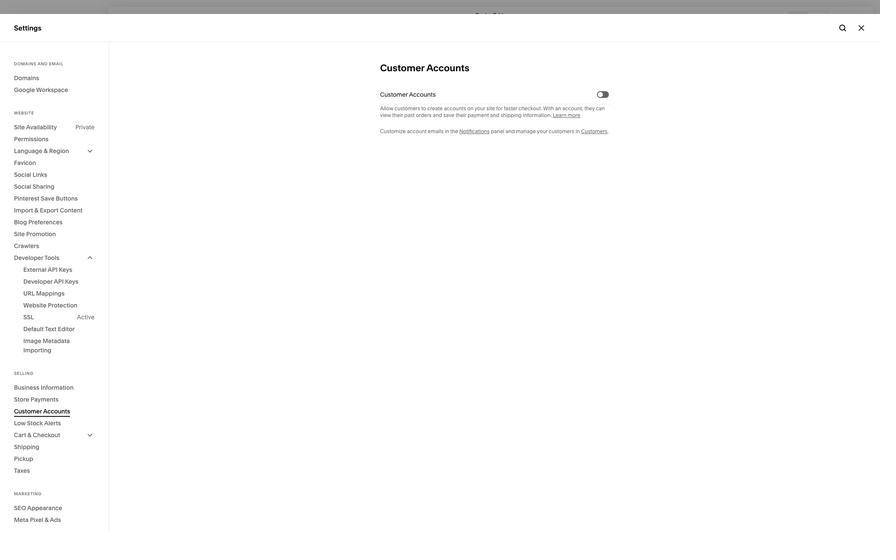 Task type: describe. For each thing, give the bounding box(es) containing it.
preferences
[[28, 219, 63, 226]]

for
[[497, 105, 503, 112]]

language & region link
[[14, 145, 95, 157]]

external api keys developer api keys url mappings website protection
[[23, 266, 78, 310]]

pinterest
[[14, 195, 39, 203]]

image
[[23, 338, 41, 345]]

domains google workspace
[[14, 74, 68, 94]]

shipping link
[[14, 442, 95, 454]]

mappings
[[36, 290, 65, 298]]

analytics
[[14, 114, 44, 122]]

private
[[76, 124, 95, 131]]

default text editor link
[[23, 324, 95, 335]]

to
[[422, 105, 426, 112]]

cart & checkout button
[[14, 430, 95, 442]]

2 marketing from the top
[[14, 492, 42, 497]]

tools
[[44, 254, 59, 262]]

developer tools link
[[14, 252, 95, 264]]

import
[[14, 207, 33, 214]]

and right panel
[[506, 128, 515, 135]]

email
[[49, 62, 64, 66]]

Customer Accounts checkbox
[[598, 92, 604, 97]]

blog preferences link
[[14, 217, 95, 228]]

meta pixel & ads link
[[14, 515, 95, 527]]

with
[[544, 105, 554, 112]]

customers
[[582, 128, 608, 135]]

1 in from the left
[[445, 128, 449, 135]]

1 vertical spatial customer accounts
[[380, 91, 436, 99]]

& inside language & region dropdown button
[[44, 147, 48, 155]]

accounts
[[444, 105, 466, 112]]

0 vertical spatial keys
[[59, 266, 72, 274]]

0 vertical spatial website
[[14, 53, 40, 61]]

content
[[60, 207, 83, 214]]

1 social from the top
[[14, 171, 31, 179]]

2 in from the left
[[576, 128, 580, 135]]

& inside cart & checkout dropdown button
[[28, 432, 32, 440]]

2 vertical spatial accounts
[[43, 408, 70, 416]]

site inside favicon social links social sharing pinterest save buttons import & export content blog preferences site promotion crawlers
[[14, 231, 25, 238]]

url
[[23, 290, 35, 298]]

permissions link
[[14, 133, 95, 145]]

language & region
[[14, 147, 69, 155]]

site promotion link
[[14, 228, 95, 240]]

2 vertical spatial customer
[[14, 408, 42, 416]]

0 vertical spatial customer accounts
[[380, 62, 470, 74]]

edit
[[118, 15, 130, 21]]

alerts
[[44, 420, 61, 428]]

taxes link
[[14, 465, 95, 477]]

checkout.
[[519, 105, 542, 112]]

scheduling
[[36, 129, 73, 138]]

cart & checkout
[[14, 432, 60, 440]]

0 vertical spatial api
[[48, 266, 58, 274]]

cart & checkout link
[[14, 430, 95, 442]]

shipping pickup taxes
[[14, 444, 39, 475]]

acuity scheduling link
[[14, 129, 94, 139]]

customers link
[[582, 128, 608, 135]]

2 vertical spatial customer accounts
[[14, 408, 70, 416]]

crawlers
[[14, 242, 39, 250]]

ssl
[[23, 314, 34, 321]]

availability
[[26, 124, 57, 131]]

website inside "external api keys developer api keys url mappings website protection"
[[23, 302, 47, 310]]

buttons
[[56, 195, 78, 203]]

pickup link
[[14, 454, 95, 465]]

help
[[14, 454, 29, 462]]

help link
[[14, 453, 29, 463]]

language
[[14, 147, 42, 155]]

0 vertical spatial customer
[[380, 62, 425, 74]]

low stock alerts
[[14, 420, 61, 428]]

external api keys link
[[23, 264, 95, 276]]

editor
[[58, 326, 75, 333]]

pickup
[[14, 456, 33, 463]]

protection
[[48, 302, 77, 310]]

permissions
[[14, 135, 49, 143]]

they
[[585, 105, 595, 112]]

learn
[[553, 112, 567, 118]]

emails
[[428, 128, 444, 135]]

customize
[[380, 128, 406, 135]]

notifications
[[460, 128, 490, 135]]

links
[[33, 171, 47, 179]]

on
[[468, 105, 474, 112]]

asset library link
[[14, 423, 94, 433]]

information.
[[523, 112, 552, 118]]

and left email
[[38, 62, 48, 66]]

promotion
[[26, 231, 56, 238]]

allow
[[380, 105, 394, 112]]

1 selling from the top
[[14, 68, 36, 76]]

marketing link
[[14, 83, 94, 93]]

developer tools
[[14, 254, 59, 262]]

google workspace link
[[14, 84, 95, 96]]

asset
[[14, 423, 32, 432]]

1 vertical spatial customer
[[380, 91, 408, 99]]

an
[[556, 105, 562, 112]]

customize account emails in the notifications panel and manage your customers in customers .
[[380, 128, 609, 135]]

learn more
[[553, 112, 581, 118]]

and down create
[[433, 112, 442, 118]]

2 social from the top
[[14, 183, 31, 191]]

image metadata importing link
[[23, 335, 95, 357]]

import & export content link
[[14, 205, 95, 217]]

learn more link
[[553, 112, 581, 118]]

region
[[49, 147, 69, 155]]



Task type: vqa. For each thing, say whether or not it's contained in the screenshot.
Funnel
no



Task type: locate. For each thing, give the bounding box(es) containing it.
payments
[[31, 396, 59, 404]]

1 vertical spatial settings
[[14, 438, 41, 447]]

business
[[14, 384, 39, 392]]

favicon
[[14, 159, 36, 167]]

keys up "developer api keys" 'link'
[[59, 266, 72, 274]]

shipping
[[14, 444, 39, 451]]

the
[[451, 128, 458, 135]]

google
[[14, 86, 35, 94]]

account
[[407, 128, 427, 135]]

& right 'cart'
[[28, 432, 32, 440]]

domains for google
[[14, 74, 39, 82]]

1 horizontal spatial your
[[537, 128, 548, 135]]

notifications link
[[460, 128, 490, 135]]

view
[[380, 112, 391, 118]]

2 site from the top
[[14, 231, 25, 238]]

api down the tools
[[48, 266, 58, 274]]

.
[[608, 128, 609, 135]]

their down "accounts"
[[456, 112, 467, 118]]

keys
[[59, 266, 72, 274], [65, 278, 78, 286]]

seo appearance meta pixel & ads
[[14, 505, 62, 524]]

1 vertical spatial social
[[14, 183, 31, 191]]

website up site availability
[[14, 111, 34, 116]]

account,
[[563, 105, 584, 112]]

customer accounts up "past"
[[380, 91, 436, 99]]

domains
[[14, 62, 36, 66], [14, 74, 39, 82]]

1 vertical spatial marketing
[[14, 492, 42, 497]]

1 horizontal spatial in
[[576, 128, 580, 135]]

& left ads
[[45, 517, 49, 524]]

1 site from the top
[[14, 124, 25, 131]]

1 horizontal spatial customers
[[549, 128, 575, 135]]

1 vertical spatial api
[[54, 278, 64, 286]]

1 horizontal spatial their
[[456, 112, 467, 118]]

your
[[475, 105, 486, 112], [537, 128, 548, 135]]

website down url
[[23, 302, 47, 310]]

1 domains from the top
[[14, 62, 36, 66]]

& left region
[[44, 147, 48, 155]]

shipping
[[501, 112, 522, 118]]

0 horizontal spatial their
[[393, 112, 403, 118]]

store
[[14, 396, 29, 404]]

selling
[[14, 68, 36, 76], [14, 372, 34, 376]]

domains for and
[[14, 62, 36, 66]]

checkout
[[33, 432, 60, 440]]

seo
[[14, 505, 26, 513]]

panel
[[491, 128, 505, 135]]

0 horizontal spatial in
[[445, 128, 449, 135]]

customers up "past"
[[395, 105, 420, 112]]

save
[[41, 195, 54, 203]]

accounts up the to
[[409, 91, 436, 99]]

settings
[[14, 24, 41, 32], [14, 438, 41, 447]]

domains up google
[[14, 74, 39, 82]]

social down favicon
[[14, 171, 31, 179]]

settings down asset
[[14, 438, 41, 447]]

& inside favicon social links social sharing pinterest save buttons import & export content blog preferences site promotion crawlers
[[35, 207, 38, 214]]

library
[[34, 423, 57, 432]]

and down site
[[491, 112, 500, 118]]

domains inside domains google workspace
[[14, 74, 39, 82]]

2 vertical spatial website
[[23, 302, 47, 310]]

accounts up "accounts"
[[427, 62, 470, 74]]

1 vertical spatial keys
[[65, 278, 78, 286]]

blog
[[14, 219, 27, 226]]

0 vertical spatial developer
[[14, 254, 43, 262]]

1 vertical spatial developer
[[23, 278, 53, 286]]

in down more
[[576, 128, 580, 135]]

in left the at the right
[[445, 128, 449, 135]]

settings up domains and email
[[14, 24, 41, 32]]

1 vertical spatial accounts
[[409, 91, 436, 99]]

&
[[44, 147, 48, 155], [35, 207, 38, 214], [28, 432, 32, 440], [45, 517, 49, 524]]

site down analytics
[[14, 124, 25, 131]]

website up domains and email
[[14, 53, 40, 61]]

orders
[[416, 112, 432, 118]]

acuity
[[14, 129, 35, 138]]

developer down external
[[23, 278, 53, 286]]

metadata
[[43, 338, 70, 345]]

api down external api keys "link"
[[54, 278, 64, 286]]

1 vertical spatial customers
[[549, 128, 575, 135]]

table
[[494, 12, 507, 18]]

customer accounts
[[380, 62, 470, 74], [380, 91, 436, 99], [14, 408, 70, 416]]

developer inside "external api keys developer api keys url mappings website protection"
[[23, 278, 53, 286]]

settings link
[[14, 438, 94, 448]]

site availability
[[14, 124, 57, 131]]

social
[[14, 171, 31, 179], [14, 183, 31, 191]]

website link
[[14, 52, 94, 62]]

2 their from the left
[[456, 112, 467, 118]]

accounts up low stock alerts link
[[43, 408, 70, 416]]

0 vertical spatial accounts
[[427, 62, 470, 74]]

developer tools button
[[14, 252, 95, 264]]

& left export
[[35, 207, 38, 214]]

0 vertical spatial marketing
[[14, 83, 47, 92]]

2 domains from the top
[[14, 74, 39, 82]]

domains link
[[14, 72, 95, 84]]

0 vertical spatial site
[[14, 124, 25, 131]]

site down blog
[[14, 231, 25, 238]]

1 vertical spatial your
[[537, 128, 548, 135]]

past
[[405, 112, 415, 118]]

social up pinterest
[[14, 183, 31, 191]]

customers down 'learn'
[[549, 128, 575, 135]]

0 vertical spatial selling
[[14, 68, 36, 76]]

your inside allow customers to create accounts on your site for faster checkout. with an account, they can view their past orders and save their payment and shipping information.
[[475, 105, 486, 112]]

0 vertical spatial domains
[[14, 62, 36, 66]]

1 their from the left
[[393, 112, 403, 118]]

customers inside allow customers to create accounts on your site for faster checkout. with an account, they can view their past orders and save their payment and shipping information.
[[395, 105, 420, 112]]

sharing
[[33, 183, 54, 191]]

active
[[77, 314, 95, 321]]

book
[[476, 12, 488, 18]]

domains and email
[[14, 62, 64, 66]]

1 vertical spatial site
[[14, 231, 25, 238]]

favicon social links social sharing pinterest save buttons import & export content blog preferences site promotion crawlers
[[14, 159, 83, 250]]

can
[[596, 105, 605, 112]]

settings inside settings link
[[14, 438, 41, 447]]

social links link
[[14, 169, 95, 181]]

pixel
[[30, 517, 43, 524]]

customer accounts up the to
[[380, 62, 470, 74]]

0 vertical spatial social
[[14, 171, 31, 179]]

create
[[428, 105, 443, 112]]

0 horizontal spatial customers
[[395, 105, 420, 112]]

1 vertical spatial selling
[[14, 372, 34, 376]]

0 vertical spatial your
[[475, 105, 486, 112]]

& inside seo appearance meta pixel & ads
[[45, 517, 49, 524]]

simonjacob477@gmail.com button
[[13, 480, 99, 496]]

0 vertical spatial settings
[[14, 24, 41, 32]]

1 vertical spatial domains
[[14, 74, 39, 82]]

1 vertical spatial website
[[14, 111, 34, 116]]

keys down external api keys "link"
[[65, 278, 78, 286]]

domains up domains google workspace
[[14, 62, 36, 66]]

information
[[41, 384, 74, 392]]

language & region button
[[14, 145, 95, 157]]

0 vertical spatial customers
[[395, 105, 420, 112]]

developer down crawlers at the top left
[[14, 254, 43, 262]]

2 selling from the top
[[14, 372, 34, 376]]

book a table
[[476, 12, 507, 18]]

2 settings from the top
[[14, 438, 41, 447]]

more
[[568, 112, 581, 118]]

simonjacob477@gmail.com
[[34, 488, 99, 495]]

acuity scheduling
[[14, 129, 73, 138]]

url mappings link
[[23, 288, 95, 300]]

meta
[[14, 517, 29, 524]]

customer accounts down payments
[[14, 408, 70, 416]]

default text editor image metadata importing
[[23, 326, 75, 355]]

0 horizontal spatial your
[[475, 105, 486, 112]]

1 marketing from the top
[[14, 83, 47, 92]]

taxes
[[14, 468, 30, 475]]

1 settings from the top
[[14, 24, 41, 32]]

selling up business
[[14, 372, 34, 376]]

developer api keys link
[[23, 276, 95, 288]]

their
[[393, 112, 403, 118], [456, 112, 467, 118]]

cart
[[14, 432, 26, 440]]

your up "payment" on the right of page
[[475, 105, 486, 112]]

a
[[490, 12, 493, 18]]

manage
[[516, 128, 536, 135]]

and
[[38, 62, 48, 66], [433, 112, 442, 118], [491, 112, 500, 118], [506, 128, 515, 135]]

website protection link
[[23, 300, 95, 312]]

selling down domains and email
[[14, 68, 36, 76]]

edit button
[[113, 11, 136, 26]]

importing
[[23, 347, 51, 355]]

their left "past"
[[393, 112, 403, 118]]

your right manage
[[537, 128, 548, 135]]

seo appearance link
[[14, 503, 95, 515]]

site
[[487, 105, 495, 112]]

developer inside dropdown button
[[14, 254, 43, 262]]

crawlers link
[[14, 240, 95, 252]]



